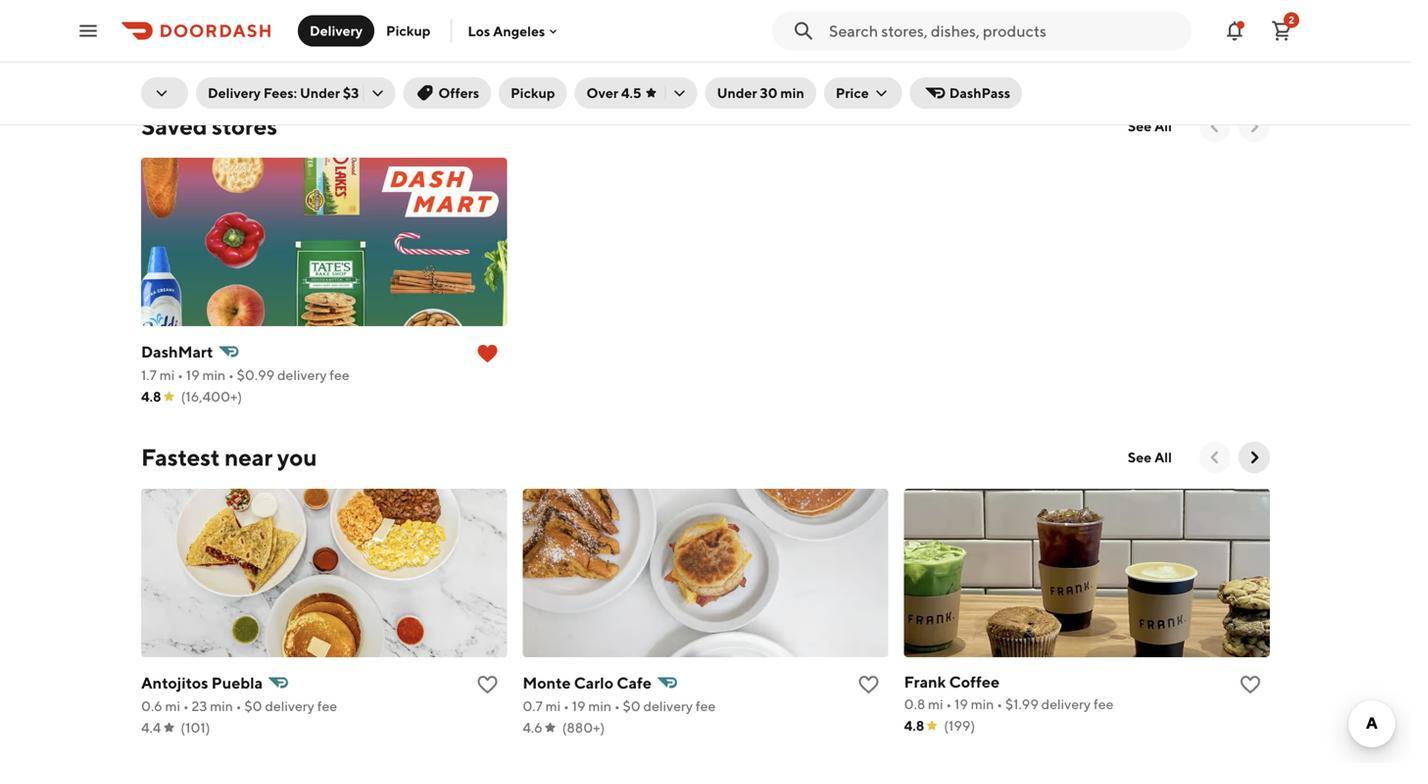 Task type: vqa. For each thing, say whether or not it's contained in the screenshot.
the leftmost Delivery
yes



Task type: locate. For each thing, give the bounding box(es) containing it.
0 vertical spatial 4.8
[[141, 389, 161, 405]]

min inside frank coffee 0.8 mi • 19 min • $1.99 delivery fee
[[971, 696, 994, 713]]

next button of carousel image down notification bell icon
[[1245, 117, 1264, 136]]

0 vertical spatial previous button of carousel image
[[1206, 117, 1225, 136]]

1 vertical spatial delivery
[[208, 85, 261, 101]]

previous button of carousel image down notification bell icon
[[1206, 117, 1225, 136]]

1 vertical spatial see all
[[1128, 449, 1172, 466]]

19 down dashmart
[[186, 367, 200, 383]]

19 up (199)
[[955, 696, 968, 713]]

0 horizontal spatial 19
[[186, 367, 200, 383]]

mi
[[160, 367, 175, 383], [928, 696, 943, 713], [165, 698, 180, 715], [546, 698, 561, 715]]

1 vertical spatial see all link
[[1116, 442, 1184, 473]]

0 vertical spatial see all link
[[1116, 111, 1184, 142]]

0 vertical spatial all
[[1155, 118, 1172, 134]]

antojitos puebla
[[141, 674, 263, 692]]

see all
[[1128, 118, 1172, 134], [1128, 449, 1172, 466]]

1 $​0 from the left
[[244, 698, 262, 715]]

1 vertical spatial previous button of carousel image
[[1206, 448, 1225, 468]]

0 horizontal spatial 4.8
[[141, 389, 161, 405]]

mi for monte carlo cafe
[[546, 698, 561, 715]]

now
[[790, 38, 817, 54]]

$​0 down cafe on the bottom left of the page
[[623, 698, 641, 715]]

1 click to add this store to your saved list image from the left
[[476, 673, 499, 697]]

1 horizontal spatial 19
[[572, 698, 586, 715]]

1 under from the left
[[300, 85, 340, 101]]

1 see from the top
[[1128, 118, 1152, 134]]

under
[[300, 85, 340, 101], [717, 85, 757, 101]]

0 horizontal spatial pickup button
[[374, 15, 442, 47]]

elevate moments, better with pepsi®
[[165, 4, 399, 21]]

1 horizontal spatial pickup button
[[499, 77, 567, 109]]

min for antojitos puebla
[[210, 698, 233, 715]]

fastest
[[141, 444, 220, 471]]

open menu image
[[76, 19, 100, 43]]

2 $​0 from the left
[[623, 698, 641, 715]]

mi for antojitos puebla
[[165, 698, 180, 715]]

previous button of carousel image left next button of carousel icon
[[1206, 448, 1225, 468]]

carlo
[[574, 674, 614, 692]]

delivery down cafe on the bottom left of the page
[[643, 698, 693, 715]]

2 see all link from the top
[[1116, 442, 1184, 473]]

0 vertical spatial see
[[1128, 118, 1152, 134]]

delivery right '$0.99'
[[277, 367, 327, 383]]

delivery right $1.99
[[1042, 696, 1091, 713]]

4.8 down 1.7
[[141, 389, 161, 405]]

delivery for dashmart
[[277, 367, 327, 383]]

0 vertical spatial delivery
[[310, 23, 363, 39]]

delivery up stores
[[208, 85, 261, 101]]

fee for dashmart
[[330, 367, 350, 383]]

2 previous button of carousel image from the top
[[1206, 448, 1225, 468]]

0 vertical spatial pickup
[[386, 23, 431, 39]]

delivery down 'with'
[[310, 23, 363, 39]]

1 horizontal spatial click to add this store to your saved list image
[[857, 673, 881, 697]]

0 vertical spatial see all
[[1128, 118, 1172, 134]]

2 see from the top
[[1128, 449, 1152, 466]]

0 horizontal spatial under
[[300, 85, 340, 101]]

min down carlo
[[588, 698, 612, 715]]

1.7 mi • 19 min • $0.99 delivery fee
[[141, 367, 350, 383]]

pickup for the bottommost pickup button
[[511, 85, 555, 101]]

19 for dashmart
[[186, 367, 200, 383]]

click to add this store to your saved list image left 0.8
[[857, 673, 881, 697]]

4.4
[[141, 720, 161, 736]]

delivery fees: under $3
[[208, 85, 359, 101]]

2 horizontal spatial 19
[[955, 696, 968, 713]]

mi right 1.7
[[160, 367, 175, 383]]

min up (16,400+)
[[202, 367, 226, 383]]

delivery inside button
[[310, 23, 363, 39]]

1 horizontal spatial pickup
[[511, 85, 555, 101]]

4.6
[[523, 720, 543, 736]]

next button of carousel image
[[1245, 448, 1264, 468]]

min right 23
[[210, 698, 233, 715]]

delivery for antojitos puebla
[[265, 698, 315, 715]]

1 vertical spatial all
[[1155, 449, 1172, 466]]

4.8
[[141, 389, 161, 405], [904, 718, 925, 734]]

min right 30
[[781, 85, 805, 101]]

1 all from the top
[[1155, 118, 1172, 134]]

4.8 down 0.8
[[904, 718, 925, 734]]

frank coffee 0.8 mi • 19 min • $1.99 delivery fee
[[904, 673, 1114, 713]]

click to add this store to your saved list image left the monte
[[476, 673, 499, 697]]

delivery
[[310, 23, 363, 39], [208, 85, 261, 101]]

min down coffee
[[971, 696, 994, 713]]

click to add this store to your saved list image
[[476, 673, 499, 697], [857, 673, 881, 697]]

1 vertical spatial see
[[1128, 449, 1152, 466]]

delivery button
[[298, 15, 374, 47]]

pepsi®
[[352, 4, 399, 21]]

see all for fastest near you
[[1128, 449, 1172, 466]]

0 horizontal spatial pickup
[[386, 23, 431, 39]]

2 under from the left
[[717, 85, 757, 101]]

1 vertical spatial pickup button
[[499, 77, 567, 109]]

pickup down the pepsi®
[[386, 23, 431, 39]]

order now
[[749, 38, 817, 54]]

see for saved stores
[[1128, 118, 1152, 134]]

previous button of carousel image
[[1206, 117, 1225, 136], [1206, 448, 1225, 468]]

0 horizontal spatial click to add this store to your saved list image
[[476, 673, 499, 697]]

see all for saved stores
[[1128, 118, 1172, 134]]

Store search: begin typing to search for stores available on DoorDash text field
[[829, 20, 1180, 42]]

0.7 mi • 19 min • $​0 delivery fee
[[523, 698, 716, 715]]

2 all from the top
[[1155, 449, 1172, 466]]

see all link
[[1116, 111, 1184, 142], [1116, 442, 1184, 473]]

under left 30
[[717, 85, 757, 101]]

see
[[1128, 118, 1152, 134], [1128, 449, 1152, 466]]

•
[[178, 367, 183, 383], [228, 367, 234, 383], [946, 696, 952, 713], [997, 696, 1003, 713], [183, 698, 189, 715], [236, 698, 242, 715], [564, 698, 569, 715], [614, 698, 620, 715]]

min
[[781, 85, 805, 101], [202, 367, 226, 383], [971, 696, 994, 713], [210, 698, 233, 715], [588, 698, 612, 715]]

fee for antojitos puebla
[[317, 698, 337, 715]]

0.8
[[904, 696, 925, 713]]

delivery for delivery fees: under $3
[[208, 85, 261, 101]]

1 horizontal spatial $​0
[[623, 698, 641, 715]]

• left '$0.99'
[[228, 367, 234, 383]]

19 for monte carlo cafe
[[572, 698, 586, 715]]

pickup for pickup button to the left
[[386, 23, 431, 39]]

mi right 0.6
[[165, 698, 180, 715]]

1 vertical spatial pickup
[[511, 85, 555, 101]]

1 previous button of carousel image from the top
[[1206, 117, 1225, 136]]

delivery right 23
[[265, 698, 315, 715]]

• left 23
[[183, 698, 189, 715]]

2 click to add this store to your saved list image from the left
[[857, 673, 881, 697]]

$​0
[[244, 698, 262, 715], [623, 698, 641, 715]]

2
[[1289, 14, 1295, 25]]

19 up (880+)
[[572, 698, 586, 715]]

pickup
[[386, 23, 431, 39], [511, 85, 555, 101]]

1 horizontal spatial under
[[717, 85, 757, 101]]

0 vertical spatial pickup button
[[374, 15, 442, 47]]

mi right 0.7
[[546, 698, 561, 715]]

2 see all from the top
[[1128, 449, 1172, 466]]

1 horizontal spatial 4.8
[[904, 718, 925, 734]]

fee for monte carlo cafe
[[696, 698, 716, 715]]

1 see all link from the top
[[1116, 111, 1184, 142]]

1 vertical spatial 4.8
[[904, 718, 925, 734]]

23
[[192, 698, 207, 715]]

next button of carousel image left '2' on the right top of page
[[1260, 1, 1280, 21]]

mi right 0.8
[[928, 696, 943, 713]]

(101)
[[181, 720, 210, 736]]

$​0 down puebla
[[244, 698, 262, 715]]

1 see all from the top
[[1128, 118, 1172, 134]]

all for fastest near you
[[1155, 449, 1172, 466]]

pickup button down angeles
[[499, 77, 567, 109]]

pickup button
[[374, 15, 442, 47], [499, 77, 567, 109]]

pickup button left los
[[374, 15, 442, 47]]

next button of carousel image
[[1260, 1, 1280, 21], [1245, 117, 1264, 136]]

click to remove this store from your saved list image
[[476, 342, 499, 366]]

0.7
[[523, 698, 543, 715]]

(16,400+)
[[181, 389, 242, 405]]

delivery
[[277, 367, 327, 383], [1042, 696, 1091, 713], [265, 698, 315, 715], [643, 698, 693, 715]]

0 horizontal spatial $​0
[[244, 698, 262, 715]]

19
[[186, 367, 200, 383], [955, 696, 968, 713], [572, 698, 586, 715]]

• up (199)
[[946, 696, 952, 713]]

all for saved stores
[[1155, 118, 1172, 134]]

1 horizontal spatial delivery
[[310, 23, 363, 39]]

pickup down angeles
[[511, 85, 555, 101]]

$3
[[343, 85, 359, 101]]

over 4.5 button
[[575, 77, 697, 109]]

min for dashmart
[[202, 367, 226, 383]]

4.5
[[621, 85, 642, 101]]

all
[[1155, 118, 1172, 134], [1155, 449, 1172, 466]]

0 horizontal spatial delivery
[[208, 85, 261, 101]]

fee
[[330, 367, 350, 383], [1094, 696, 1114, 713], [317, 698, 337, 715], [696, 698, 716, 715]]

under left $3
[[300, 85, 340, 101]]



Task type: describe. For each thing, give the bounding box(es) containing it.
0.6
[[141, 698, 162, 715]]

near
[[225, 444, 273, 471]]

• down cafe on the bottom left of the page
[[614, 698, 620, 715]]

saved stores link
[[141, 111, 277, 142]]

• down puebla
[[236, 698, 242, 715]]

30
[[760, 85, 778, 101]]

angeles
[[493, 23, 545, 39]]

notification bell image
[[1223, 19, 1247, 43]]

delivery for monte carlo cafe
[[643, 698, 693, 715]]

better
[[280, 4, 320, 21]]

dashpass button
[[910, 77, 1022, 109]]

• down dashmart
[[178, 367, 183, 383]]

0 vertical spatial next button of carousel image
[[1260, 1, 1280, 21]]

see all link for fastest near you
[[1116, 442, 1184, 473]]

stores
[[212, 112, 277, 140]]

see for fastest near you
[[1128, 449, 1152, 466]]

monte carlo cafe
[[523, 674, 652, 692]]

price button
[[824, 77, 902, 109]]

1 items, open order cart image
[[1270, 19, 1294, 43]]

los angeles button
[[468, 23, 561, 39]]

fee inside frank coffee 0.8 mi • 19 min • $1.99 delivery fee
[[1094, 696, 1114, 713]]

elevate moments, better with pepsi® link
[[141, 0, 698, 87]]

(880+)
[[562, 720, 605, 736]]

4.8 for 1.7 mi • 19 min • $0.99 delivery fee
[[141, 389, 161, 405]]

saved
[[141, 112, 207, 140]]

with
[[322, 4, 350, 21]]

order
[[749, 38, 787, 54]]

click to add this store to your saved list image for antojitos puebla
[[476, 673, 499, 697]]

1 vertical spatial next button of carousel image
[[1245, 117, 1264, 136]]

19 inside frank coffee 0.8 mi • 19 min • $1.99 delivery fee
[[955, 696, 968, 713]]

previous button of carousel image for fastest near you
[[1206, 448, 1225, 468]]

0.6 mi • 23 min • $​0 delivery fee
[[141, 698, 337, 715]]

offers
[[438, 85, 479, 101]]

los
[[468, 23, 490, 39]]

order now link
[[714, 0, 1270, 87]]

1.7
[[141, 367, 157, 383]]

fastest near you
[[141, 444, 317, 471]]

under 30 min button
[[705, 77, 816, 109]]

click to add this store to your saved list image for monte carlo cafe
[[857, 673, 881, 697]]

dashpass
[[950, 85, 1011, 101]]

see all link for saved stores
[[1116, 111, 1184, 142]]

order now button
[[737, 30, 829, 62]]

saved stores
[[141, 112, 277, 140]]

offers button
[[403, 77, 491, 109]]

min for monte carlo cafe
[[588, 698, 612, 715]]

• up (880+)
[[564, 698, 569, 715]]

delivery inside frank coffee 0.8 mi • 19 min • $1.99 delivery fee
[[1042, 696, 1091, 713]]

under 30 min
[[717, 85, 805, 101]]

cafe
[[617, 674, 652, 692]]

$​0 for puebla
[[244, 698, 262, 715]]

fees:
[[264, 85, 297, 101]]

monte
[[523, 674, 571, 692]]

min inside button
[[781, 85, 805, 101]]

coffee
[[949, 673, 1000, 692]]

over
[[587, 85, 618, 101]]

under inside under 30 min button
[[717, 85, 757, 101]]

mi for dashmart
[[160, 367, 175, 383]]

$0.99
[[237, 367, 275, 383]]

fastest near you link
[[141, 442, 317, 473]]

$​0 for carlo
[[623, 698, 641, 715]]

antojitos
[[141, 674, 208, 692]]

2 button
[[1262, 11, 1302, 50]]

(199)
[[944, 718, 975, 734]]

puebla
[[211, 674, 263, 692]]

los angeles
[[468, 23, 545, 39]]

mi inside frank coffee 0.8 mi • 19 min • $1.99 delivery fee
[[928, 696, 943, 713]]

dashmart
[[141, 343, 213, 361]]

over 4.5
[[587, 85, 642, 101]]

previous button of carousel image for saved stores
[[1206, 117, 1225, 136]]

elevate
[[165, 4, 212, 21]]

delivery for delivery
[[310, 23, 363, 39]]

click to add this store to your saved list image
[[1239, 673, 1262, 697]]

frank
[[904, 673, 946, 692]]

you
[[277, 444, 317, 471]]

4.8 for 0.8 mi • 19 min • $1.99 delivery fee
[[904, 718, 925, 734]]

• left $1.99
[[997, 696, 1003, 713]]

price
[[836, 85, 869, 101]]

$1.99
[[1006, 696, 1039, 713]]

moments,
[[214, 4, 277, 21]]



